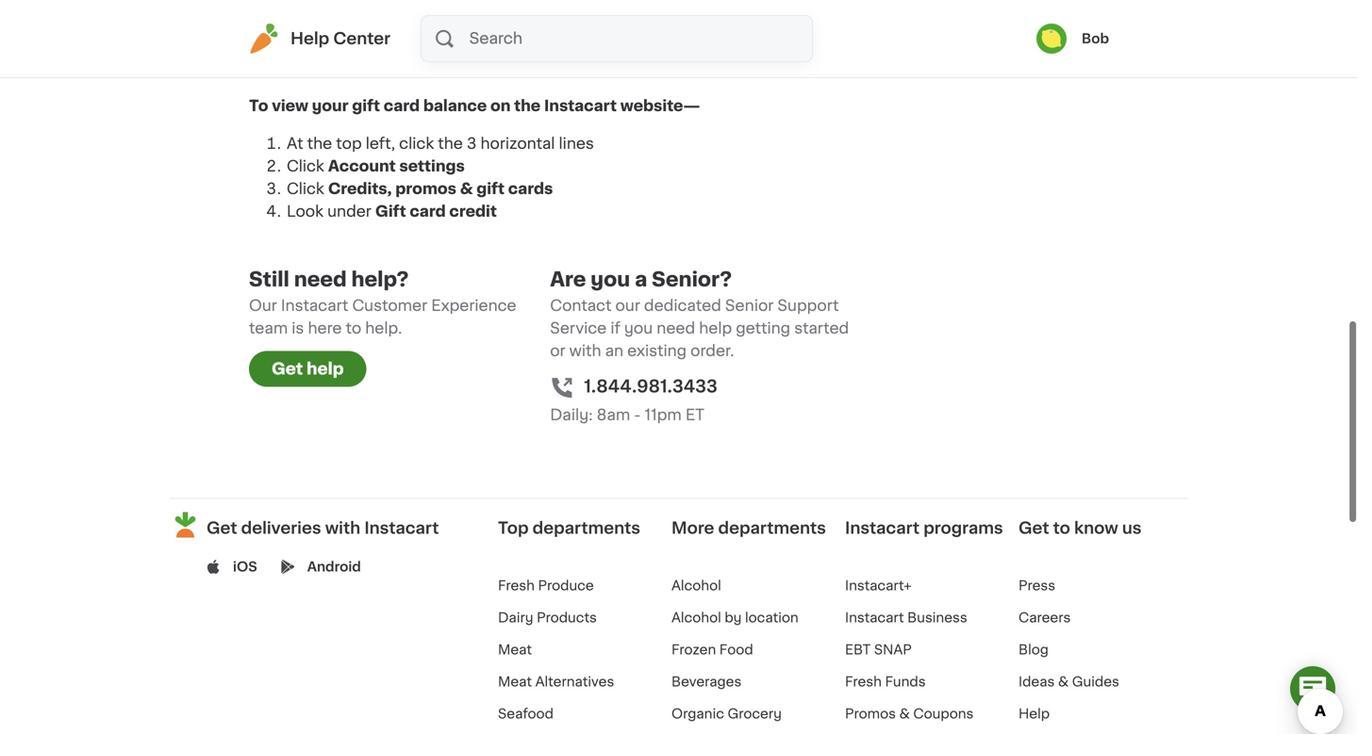 Task type: describe. For each thing, give the bounding box(es) containing it.
funds
[[885, 676, 926, 689]]

help for help link
[[1019, 708, 1050, 721]]

account
[[328, 159, 396, 174]]

fresh funds
[[845, 676, 926, 689]]

8am
[[597, 408, 630, 423]]

alcohol for alcohol link
[[671, 579, 721, 593]]

business
[[907, 612, 967, 625]]

et
[[685, 408, 705, 423]]

& inside tap the three horizontal lines in the top left-hand corner tap credits, promos & gift cards gift card credit
[[449, 38, 462, 53]]

dairy
[[498, 612, 533, 625]]

look
[[287, 204, 323, 219]]

get to know us
[[1019, 521, 1142, 537]]

help.
[[365, 321, 402, 336]]

card inside "at the top left, click the 3 horizontal lines click account settings click credits, promos & gift cards look under gift card credit"
[[410, 204, 446, 219]]

1.844.981.3433 link
[[584, 374, 718, 400]]

help center
[[290, 31, 390, 47]]

Search search field
[[467, 16, 812, 61]]

card inside tap the three horizontal lines in the top left-hand corner tap credits, promos & gift cards gift card credit
[[410, 61, 446, 76]]

team
[[249, 321, 288, 336]]

left,
[[366, 136, 395, 151]]

horizontal inside "at the top left, click the 3 horizontal lines click account settings click credits, promos & gift cards look under gift card credit"
[[480, 136, 555, 151]]

alcohol by location
[[671, 612, 799, 625]]

gift inside "at the top left, click the 3 horizontal lines click account settings click credits, promos & gift cards look under gift card credit"
[[375, 204, 406, 219]]

service
[[550, 321, 607, 336]]

to
[[249, 99, 268, 114]]

location
[[745, 612, 799, 625]]

get help button
[[249, 351, 366, 387]]

organic grocery link
[[671, 708, 782, 721]]

bob
[[1082, 32, 1109, 45]]

or
[[550, 344, 565, 359]]

top
[[498, 521, 529, 537]]

fresh for fresh funds
[[845, 676, 882, 689]]

click
[[399, 136, 434, 151]]

us
[[1122, 521, 1142, 537]]

departments for top departments
[[533, 521, 640, 537]]

horizontal inside tap the three horizontal lines in the top left-hand corner tap credits, promos & gift cards gift card credit
[[390, 16, 465, 31]]

careers link
[[1019, 612, 1071, 625]]

three
[[346, 16, 386, 31]]

cards inside tap the three horizontal lines in the top left-hand corner tap credits, promos & gift cards gift card credit
[[497, 38, 542, 53]]

more
[[671, 521, 714, 537]]

programs
[[924, 521, 1003, 537]]

meat link
[[498, 644, 532, 657]]

help for help center
[[290, 31, 329, 47]]

instacart programs
[[845, 521, 1003, 537]]

hand
[[615, 16, 653, 31]]

to view your gift card balance on the instacart website—
[[249, 99, 700, 114]]

frozen
[[671, 644, 716, 657]]

instacart business link
[[845, 612, 967, 625]]

& right ideas
[[1058, 676, 1069, 689]]

alcohol for alcohol by location
[[671, 612, 721, 625]]

here
[[308, 321, 342, 336]]

android play store logo image
[[281, 560, 295, 574]]

still need help? our instacart customer experience team is here to help.
[[249, 270, 516, 336]]

order.
[[691, 344, 734, 359]]

& inside "at the top left, click the 3 horizontal lines click account settings click credits, promos & gift cards look under gift card credit"
[[460, 182, 473, 197]]

ideas
[[1019, 676, 1055, 689]]

press link
[[1019, 579, 1055, 593]]

food
[[719, 644, 753, 657]]

help inside are you a senior? contact our dedicated senior support service if you need help getting started or with an existing order.
[[699, 321, 732, 336]]

ios app store logo image
[[207, 560, 221, 574]]

bob link
[[1036, 24, 1109, 54]]

to inside still need help? our instacart customer experience team is here to help.
[[346, 321, 361, 336]]

grocery
[[728, 708, 782, 721]]

promos inside tap the three horizontal lines in the top left-hand corner tap credits, promos & gift cards gift card credit
[[385, 38, 446, 53]]

help?
[[351, 270, 409, 290]]

the right on
[[514, 99, 541, 114]]

guides
[[1072, 676, 1119, 689]]

credits, inside tap the three horizontal lines in the top left-hand corner tap credits, promos & gift cards gift card credit
[[317, 38, 381, 53]]

meat alternatives
[[498, 676, 614, 689]]

promos
[[845, 708, 896, 721]]

the right in
[[525, 16, 550, 31]]

daily: 8am - 11pm et
[[550, 408, 705, 423]]

1.844.981.3433
[[584, 379, 718, 395]]

are
[[550, 270, 586, 290]]

gift inside "at the top left, click the 3 horizontal lines click account settings click credits, promos & gift cards look under gift card credit"
[[476, 182, 505, 197]]

instacart image
[[249, 24, 279, 54]]

0 horizontal spatial with
[[325, 521, 360, 537]]

credit inside "at the top left, click the 3 horizontal lines click account settings click credits, promos & gift cards look under gift card credit"
[[449, 204, 497, 219]]

products
[[537, 612, 597, 625]]

website—
[[620, 99, 700, 114]]

ios
[[233, 561, 257, 574]]

instacart inside still need help? our instacart customer experience team is here to help.
[[281, 299, 348, 314]]

-
[[634, 408, 641, 423]]

departments for more departments
[[718, 521, 826, 537]]

getting
[[736, 321, 790, 336]]

your
[[312, 99, 348, 114]]

know
[[1074, 521, 1118, 537]]

2 tap from the top
[[287, 38, 314, 53]]

instacart+ link
[[845, 579, 912, 593]]

started
[[794, 321, 849, 336]]

with inside are you a senior? contact our dedicated senior support service if you need help getting started or with an existing order.
[[569, 344, 601, 359]]

is
[[292, 321, 304, 336]]

our
[[615, 299, 640, 314]]

balance
[[423, 99, 487, 114]]

in
[[508, 16, 521, 31]]

2 click from the top
[[287, 182, 324, 197]]

at
[[287, 136, 303, 151]]

dairy products
[[498, 612, 597, 625]]

an
[[605, 344, 624, 359]]

press
[[1019, 579, 1055, 593]]

seafood
[[498, 708, 554, 721]]

1 vertical spatial to
[[1053, 521, 1070, 537]]

contact
[[550, 299, 612, 314]]

0 vertical spatial you
[[591, 270, 630, 290]]



Task type: vqa. For each thing, say whether or not it's contained in the screenshot.


Task type: locate. For each thing, give the bounding box(es) containing it.
need
[[294, 270, 347, 290], [657, 321, 695, 336]]

1 vertical spatial promos
[[395, 182, 456, 197]]

0 vertical spatial cards
[[497, 38, 542, 53]]

cards
[[497, 38, 542, 53], [508, 182, 553, 197]]

experience
[[431, 299, 516, 314]]

the left 3
[[438, 136, 463, 151]]

0 horizontal spatial help
[[307, 361, 344, 377]]

to left know
[[1053, 521, 1070, 537]]

get for get deliveries with instacart
[[207, 521, 237, 537]]

0 horizontal spatial need
[[294, 270, 347, 290]]

1 horizontal spatial lines
[[559, 136, 594, 151]]

alternatives
[[535, 676, 614, 689]]

get deliveries with instacart
[[207, 521, 439, 537]]

gift up to view your gift card balance on the instacart website—
[[466, 38, 494, 53]]

gift right under
[[375, 204, 406, 219]]

2 meat from the top
[[498, 676, 532, 689]]

0 vertical spatial card
[[410, 61, 446, 76]]

promos & coupons link
[[845, 708, 974, 721]]

help
[[699, 321, 732, 336], [307, 361, 344, 377]]

0 vertical spatial tap
[[287, 16, 314, 31]]

0 horizontal spatial lines
[[469, 16, 504, 31]]

credits, down three
[[317, 38, 381, 53]]

3
[[467, 136, 477, 151]]

need inside still need help? our instacart customer experience team is here to help.
[[294, 270, 347, 290]]

ebt snap link
[[845, 644, 912, 657]]

top inside "at the top left, click the 3 horizontal lines click account settings click credits, promos & gift cards look under gift card credit"
[[336, 136, 362, 151]]

credit
[[449, 61, 497, 76], [449, 204, 497, 219]]

frozen food
[[671, 644, 753, 657]]

meat down meat "link"
[[498, 676, 532, 689]]

deliveries
[[241, 521, 321, 537]]

instacart business
[[845, 612, 967, 625]]

1 alcohol from the top
[[671, 579, 721, 593]]

need up the here
[[294, 270, 347, 290]]

get help
[[272, 361, 344, 377]]

the
[[317, 16, 342, 31], [525, 16, 550, 31], [514, 99, 541, 114], [307, 136, 332, 151], [438, 136, 463, 151]]

credit down settings
[[449, 204, 497, 219]]

2 alcohol from the top
[[671, 612, 721, 625]]

instacart+
[[845, 579, 912, 593]]

1 horizontal spatial get
[[272, 361, 303, 377]]

more departments
[[671, 521, 826, 537]]

1 vertical spatial meat
[[498, 676, 532, 689]]

with
[[569, 344, 601, 359], [325, 521, 360, 537]]

click
[[287, 159, 324, 174], [287, 182, 324, 197]]

the right the at
[[307, 136, 332, 151]]

0 vertical spatial help
[[290, 31, 329, 47]]

help down the here
[[307, 361, 344, 377]]

0 vertical spatial to
[[346, 321, 361, 336]]

corner
[[657, 16, 707, 31]]

& down settings
[[460, 182, 473, 197]]

with down service
[[569, 344, 601, 359]]

departments up "produce"
[[533, 521, 640, 537]]

beverages link
[[671, 676, 742, 689]]

1 horizontal spatial horizontal
[[480, 136, 555, 151]]

1 vertical spatial fresh
[[845, 676, 882, 689]]

get for get to know us
[[1019, 521, 1049, 537]]

ebt
[[845, 644, 871, 657]]

departments right more
[[718, 521, 826, 537]]

1 departments from the left
[[533, 521, 640, 537]]

credit up to view your gift card balance on the instacart website—
[[449, 61, 497, 76]]

0 horizontal spatial departments
[[533, 521, 640, 537]]

0 horizontal spatial horizontal
[[390, 16, 465, 31]]

alcohol down alcohol link
[[671, 612, 721, 625]]

gift down the center
[[375, 61, 406, 76]]

dairy products link
[[498, 612, 597, 625]]

1 meat from the top
[[498, 644, 532, 657]]

need inside are you a senior? contact our dedicated senior support service if you need help getting started or with an existing order.
[[657, 321, 695, 336]]

top up 'account'
[[336, 136, 362, 151]]

organic grocery
[[671, 708, 782, 721]]

1 click from the top
[[287, 159, 324, 174]]

top
[[554, 16, 580, 31], [336, 136, 362, 151]]

1 horizontal spatial fresh
[[845, 676, 882, 689]]

0 vertical spatial help
[[699, 321, 732, 336]]

promos down settings
[[395, 182, 456, 197]]

0 vertical spatial lines
[[469, 16, 504, 31]]

& up balance
[[449, 38, 462, 53]]

meat for meat "link"
[[498, 644, 532, 657]]

2 vertical spatial card
[[410, 204, 446, 219]]

2 gift from the top
[[375, 204, 406, 219]]

& down funds
[[899, 708, 910, 721]]

1 vertical spatial help
[[1019, 708, 1050, 721]]

alcohol up alcohol by location link
[[671, 579, 721, 593]]

1 vertical spatial tap
[[287, 38, 314, 53]]

android link
[[307, 558, 361, 577]]

instacart
[[544, 99, 617, 114], [281, 299, 348, 314], [364, 521, 439, 537], [845, 521, 920, 537], [845, 612, 904, 625]]

0 vertical spatial alcohol
[[671, 579, 721, 593]]

card
[[410, 61, 446, 76], [384, 99, 420, 114], [410, 204, 446, 219]]

fresh for fresh produce
[[498, 579, 535, 593]]

under
[[327, 204, 371, 219]]

help up order.
[[699, 321, 732, 336]]

1 horizontal spatial top
[[554, 16, 580, 31]]

2 horizontal spatial get
[[1019, 521, 1049, 537]]

a
[[635, 270, 647, 290]]

you
[[591, 270, 630, 290], [624, 321, 653, 336]]

0 horizontal spatial help
[[290, 31, 329, 47]]

tap the three horizontal lines in the top left-hand corner tap credits, promos & gift cards gift card credit
[[287, 16, 707, 76]]

click down the at
[[287, 159, 324, 174]]

support
[[778, 299, 839, 314]]

gift
[[375, 61, 406, 76], [375, 204, 406, 219]]

0 vertical spatial with
[[569, 344, 601, 359]]

seafood link
[[498, 708, 554, 721]]

still
[[249, 270, 289, 290]]

with up android
[[325, 521, 360, 537]]

meat
[[498, 644, 532, 657], [498, 676, 532, 689]]

1 gift from the top
[[375, 61, 406, 76]]

lines
[[469, 16, 504, 31], [559, 136, 594, 151]]

get right instacart shopper app logo
[[207, 521, 237, 537]]

fresh down ebt
[[845, 676, 882, 689]]

fresh
[[498, 579, 535, 593], [845, 676, 882, 689]]

horizontal right three
[[390, 16, 465, 31]]

coupons
[[913, 708, 974, 721]]

1 horizontal spatial help
[[699, 321, 732, 336]]

alcohol
[[671, 579, 721, 593], [671, 612, 721, 625]]

careers
[[1019, 612, 1071, 625]]

1 vertical spatial help
[[307, 361, 344, 377]]

ios link
[[233, 558, 257, 577]]

promos down three
[[385, 38, 446, 53]]

1 vertical spatial you
[[624, 321, 653, 336]]

ebt snap
[[845, 644, 912, 657]]

0 vertical spatial credits,
[[317, 38, 381, 53]]

get for get help
[[272, 361, 303, 377]]

1 horizontal spatial to
[[1053, 521, 1070, 537]]

credits, inside "at the top left, click the 3 horizontal lines click account settings click credits, promos & gift cards look under gift card credit"
[[328, 182, 392, 197]]

cards down on
[[508, 182, 553, 197]]

1 horizontal spatial need
[[657, 321, 695, 336]]

0 vertical spatial credit
[[449, 61, 497, 76]]

1 horizontal spatial departments
[[718, 521, 826, 537]]

dedicated
[[644, 299, 721, 314]]

view
[[272, 99, 308, 114]]

1 credit from the top
[[449, 61, 497, 76]]

get inside button
[[272, 361, 303, 377]]

daily:
[[550, 408, 593, 423]]

lines inside tap the three horizontal lines in the top left-hand corner tap credits, promos & gift cards gift card credit
[[469, 16, 504, 31]]

gift inside tap the three horizontal lines in the top left-hand corner tap credits, promos & gift cards gift card credit
[[375, 61, 406, 76]]

help down ideas
[[1019, 708, 1050, 721]]

by
[[725, 612, 742, 625]]

&
[[449, 38, 462, 53], [460, 182, 473, 197], [1058, 676, 1069, 689], [899, 708, 910, 721]]

you left a
[[591, 270, 630, 290]]

0 horizontal spatial get
[[207, 521, 237, 537]]

horizontal down on
[[480, 136, 555, 151]]

0 vertical spatial fresh
[[498, 579, 535, 593]]

gift down 3
[[476, 182, 505, 197]]

snap
[[874, 644, 912, 657]]

1 vertical spatial card
[[384, 99, 420, 114]]

credit inside tap the three horizontal lines in the top left-hand corner tap credits, promos & gift cards gift card credit
[[449, 61, 497, 76]]

1 vertical spatial lines
[[559, 136, 594, 151]]

top left left-
[[554, 16, 580, 31]]

customer
[[352, 299, 427, 314]]

1 vertical spatial gift
[[352, 99, 380, 114]]

1 horizontal spatial with
[[569, 344, 601, 359]]

the left three
[[317, 16, 342, 31]]

click up look
[[287, 182, 324, 197]]

0 vertical spatial horizontal
[[390, 16, 465, 31]]

lines inside "at the top left, click the 3 horizontal lines click account settings click credits, promos & gift cards look under gift card credit"
[[559, 136, 594, 151]]

1 vertical spatial horizontal
[[480, 136, 555, 151]]

help right instacart image
[[290, 31, 329, 47]]

gift
[[466, 38, 494, 53], [352, 99, 380, 114], [476, 182, 505, 197]]

promos & coupons
[[845, 708, 974, 721]]

instacart shopper app logo image
[[170, 510, 201, 541]]

1 vertical spatial credits,
[[328, 182, 392, 197]]

card up balance
[[410, 61, 446, 76]]

2 departments from the left
[[718, 521, 826, 537]]

meat down dairy at the left of the page
[[498, 644, 532, 657]]

1 vertical spatial gift
[[375, 204, 406, 219]]

0 horizontal spatial top
[[336, 136, 362, 151]]

1 vertical spatial need
[[657, 321, 695, 336]]

1 vertical spatial cards
[[508, 182, 553, 197]]

you right "if"
[[624, 321, 653, 336]]

promos inside "at the top left, click the 3 horizontal lines click account settings click credits, promos & gift cards look under gift card credit"
[[395, 182, 456, 197]]

need down the dedicated
[[657, 321, 695, 336]]

on
[[490, 99, 511, 114]]

ideas & guides
[[1019, 676, 1119, 689]]

1 horizontal spatial help
[[1019, 708, 1050, 721]]

ideas & guides link
[[1019, 676, 1119, 689]]

to right the here
[[346, 321, 361, 336]]

card up click
[[384, 99, 420, 114]]

help inside button
[[307, 361, 344, 377]]

1 vertical spatial with
[[325, 521, 360, 537]]

11pm
[[645, 408, 682, 423]]

1 vertical spatial alcohol
[[671, 612, 721, 625]]

settings
[[399, 159, 465, 174]]

credits, down 'account'
[[328, 182, 392, 197]]

fresh up dairy at the left of the page
[[498, 579, 535, 593]]

senior
[[725, 299, 774, 314]]

help center link
[[249, 24, 390, 54]]

2 credit from the top
[[449, 204, 497, 219]]

0 vertical spatial promos
[[385, 38, 446, 53]]

get up press link
[[1019, 521, 1049, 537]]

1 tap from the top
[[287, 16, 314, 31]]

0 vertical spatial need
[[294, 270, 347, 290]]

2 vertical spatial gift
[[476, 182, 505, 197]]

0 vertical spatial click
[[287, 159, 324, 174]]

0 vertical spatial meat
[[498, 644, 532, 657]]

alcohol by location link
[[671, 612, 799, 625]]

if
[[611, 321, 620, 336]]

0 vertical spatial gift
[[466, 38, 494, 53]]

user avatar image
[[1036, 24, 1067, 54]]

meat for meat alternatives
[[498, 676, 532, 689]]

0 vertical spatial gift
[[375, 61, 406, 76]]

1 vertical spatial credit
[[449, 204, 497, 219]]

1 vertical spatial click
[[287, 182, 324, 197]]

0 vertical spatial top
[[554, 16, 580, 31]]

cards down in
[[497, 38, 542, 53]]

card down settings
[[410, 204, 446, 219]]

top inside tap the three horizontal lines in the top left-hand corner tap credits, promos & gift cards gift card credit
[[554, 16, 580, 31]]

left-
[[583, 16, 615, 31]]

0 horizontal spatial fresh
[[498, 579, 535, 593]]

blog
[[1019, 644, 1049, 657]]

gift inside tap the three horizontal lines in the top left-hand corner tap credits, promos & gift cards gift card credit
[[466, 38, 494, 53]]

cards inside "at the top left, click the 3 horizontal lines click account settings click credits, promos & gift cards look under gift card credit"
[[508, 182, 553, 197]]

gift right your
[[352, 99, 380, 114]]

tap
[[287, 16, 314, 31], [287, 38, 314, 53]]

1 vertical spatial top
[[336, 136, 362, 151]]

get down the "is"
[[272, 361, 303, 377]]

fresh produce
[[498, 579, 594, 593]]

organic
[[671, 708, 724, 721]]

frozen food link
[[671, 644, 753, 657]]

fresh produce link
[[498, 579, 594, 593]]

0 horizontal spatial to
[[346, 321, 361, 336]]



